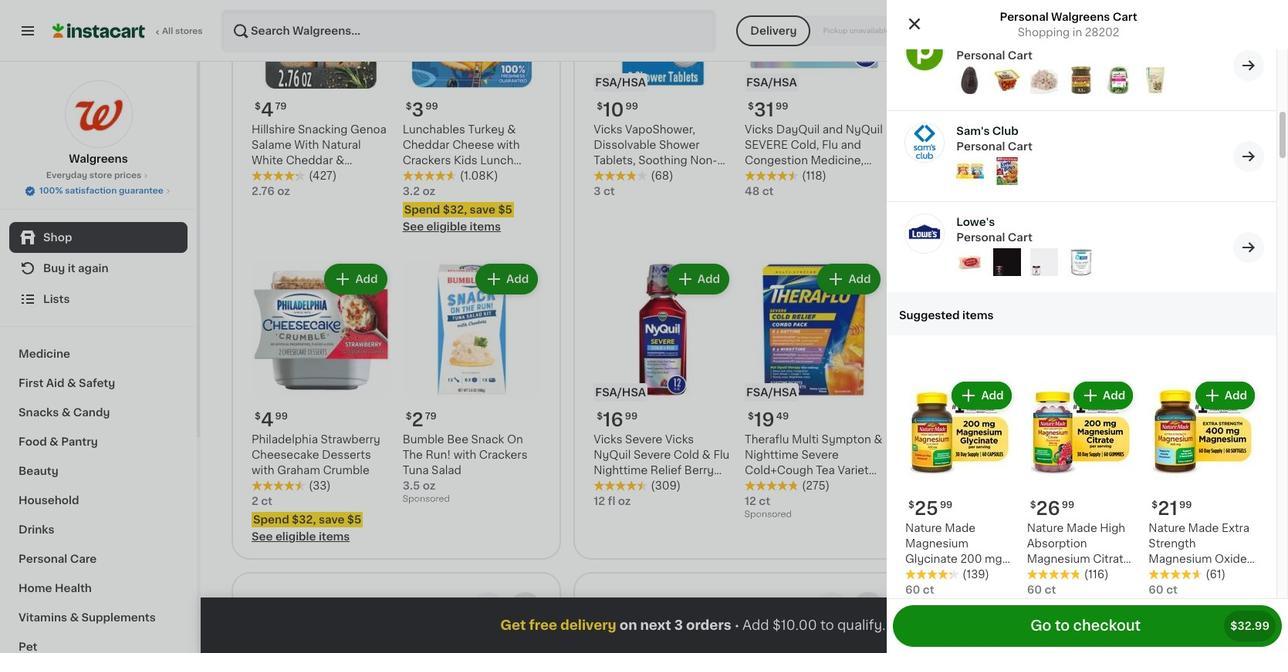 Task type: vqa. For each thing, say whether or not it's contained in the screenshot.
the bottom the item carousel region
no



Task type: describe. For each thing, give the bounding box(es) containing it.
household link
[[9, 486, 188, 516]]

12 inside 'vicks severe vicks nyquil severe cold & flu nighttime relief berry flavor liquid 12 oz'
[[665, 481, 676, 492]]

60 ct for 21
[[1149, 585, 1178, 596]]

get free delivery on next 3 orders • add $10.00 to qualify.
[[500, 620, 886, 632]]

extra inside shine 'n jam conditioning gel, with honey extract, extra hold
[[1020, 155, 1048, 166]]

& right aid
[[67, 378, 76, 389]]

ct for 26
[[1045, 585, 1056, 596]]

snack inside lunchables turkey & cheddar cheese with crackers kids lunch snack kit
[[403, 170, 436, 181]]

entenmann's little bites chocolate chip muffins image
[[994, 158, 1022, 186]]

crackers inside lunchables turkey & cheddar cheese with crackers kids lunch snack kit
[[403, 155, 451, 166]]

nyquil for 31
[[846, 124, 883, 135]]

product group containing 21
[[1149, 379, 1258, 612]]

oz right $ 25 99
[[956, 497, 969, 508]]

lunch
[[480, 155, 514, 166]]

1 items in cart element from the top
[[957, 67, 1170, 98]]

get
[[500, 620, 526, 632]]

go to cart element for sam's club personal cart
[[1234, 141, 1265, 172]]

gummies
[[1027, 585, 1080, 596]]

fl for 11
[[946, 497, 953, 508]]

white
[[252, 155, 283, 166]]

sympton
[[822, 435, 871, 446]]

add for 2
[[506, 274, 529, 285]]

liquid inside 'vicks severe vicks nyquil severe cold & flu nighttime relief berry flavor liquid 12 oz'
[[629, 481, 663, 492]]

$ for vicks dayquil and nyquil severe cold, flu and congestion medicine, liquid caps
[[748, 102, 754, 111]]

(275)
[[802, 481, 830, 492]]

cold,
[[791, 140, 819, 150]]

no
[[1087, 435, 1103, 446]]

$ 4 99 for philadelphia
[[255, 412, 288, 430]]

79 for 2
[[425, 413, 437, 422]]

absorption
[[1027, 539, 1087, 550]]

$32, for 3
[[443, 204, 467, 215]]

(33)
[[309, 481, 331, 492]]

oxide
[[1215, 555, 1247, 565]]

organic girl organic baby arugula image
[[1105, 67, 1133, 94]]

$ inside $ 6 79
[[1090, 102, 1096, 111]]

oz down flavor
[[618, 497, 631, 507]]

oz inside 'vicks severe vicks nyquil severe cold & flu nighttime relief berry flavor liquid 12 oz'
[[679, 481, 692, 492]]

2 fl oz
[[936, 497, 969, 508]]

safety
[[79, 378, 115, 389]]

save for 3
[[470, 204, 496, 215]]

add button for 4
[[326, 265, 386, 293]]

cold
[[674, 450, 699, 461]]

spend for 3
[[404, 204, 440, 215]]

in
[[1073, 27, 1082, 38]]

lunchables turkey & cheddar cheese with crackers kids lunch snack kit
[[403, 124, 520, 181]]

$ for no gray  quick fix light brown, 7n
[[1090, 413, 1096, 422]]

delivery for delivery by 10:37am
[[1057, 25, 1107, 36]]

hold
[[936, 170, 962, 181]]

tea inside theraflu multi sympton & nighttime severe cold+cough tea variety pack
[[816, 466, 835, 477]]

made for 26
[[1067, 524, 1098, 534]]

non-
[[690, 155, 718, 166]]

cruelty-
[[938, 388, 984, 399]]

48 ct
[[745, 186, 774, 197]]

bee
[[447, 435, 469, 446]]

$ for mielle oil, rosemary mint, strengthening, scalp & hair
[[939, 413, 945, 422]]

walgreens inside personal walgreens cart shopping in 28202
[[1051, 12, 1110, 22]]

oz inside bumble bee snack on the run! with crackers tuna salad 3.5 oz
[[423, 481, 436, 492]]

delivery for delivery
[[751, 25, 797, 36]]

ct for 21
[[1167, 585, 1178, 596]]

kit
[[439, 170, 453, 181]]

crackers inside bumble bee snack on the run! with crackers tuna salad 3.5 oz
[[479, 450, 528, 461]]

capsules
[[906, 585, 956, 596]]

on
[[507, 435, 523, 446]]

add inside the get free delivery on next 3 orders • add $10.00 to qualify.
[[743, 620, 769, 632]]

$5 for 3
[[498, 204, 512, 215]]

(68)
[[651, 170, 674, 181]]

$10.00
[[773, 620, 817, 632]]

items for 4
[[319, 532, 350, 543]]

100% satisfaction guarantee
[[39, 187, 164, 195]]

10:37am
[[1128, 25, 1177, 36]]

(695)
[[1144, 466, 1174, 477]]

flu inside 'vicks severe vicks nyquil severe cold & flu nighttime relief berry flavor liquid 12 oz'
[[714, 450, 730, 461]]

bottled
[[252, 600, 316, 616]]

krylon satin colormaxx interior & exterior paint - white enamel k05628007 image
[[1031, 249, 1059, 277]]

nature for 25
[[906, 524, 942, 534]]

hair
[[981, 466, 1003, 477]]

4 for shine 'n jam conditioning gel, with honey extract, extra hold
[[945, 101, 958, 119]]

nighttime inside theraflu multi sympton & nighttime severe cold+cough tea variety pack
[[745, 450, 799, 461]]

cart inside button
[[1008, 50, 1033, 61]]

& inside hillshire snacking genoa salame with natural white cheddar & toasted rounds
[[336, 155, 344, 166]]

cart inside sam's club personal cart
[[1008, 142, 1033, 152]]

& inside mielle oil, rosemary mint, strengthening, scalp & hair
[[969, 466, 978, 477]]

with inside shine 'n jam conditioning gel, with honey extract, extra hold
[[1033, 140, 1056, 150]]

go to cart image
[[1240, 56, 1258, 75]]

nature for 26
[[1027, 524, 1064, 534]]

zote soap, pink image
[[957, 249, 984, 277]]

treatment tracker modal dialog
[[201, 598, 1277, 654]]

personal for personal walgreens cart shopping in 28202
[[1000, 12, 1049, 22]]

sponsored badge image for 19
[[745, 511, 792, 520]]

fix
[[1169, 435, 1184, 446]]

1 vertical spatial and
[[841, 140, 861, 150]]

lowe's personal cart
[[957, 217, 1033, 243]]

$32.99
[[1231, 621, 1270, 632]]

mg for 21
[[1174, 570, 1192, 581]]

99 for vicks vaposhower, dissolvable shower tablets, soothing non- medicated vapors
[[626, 102, 638, 111]]

99 for philadelphia strawberry cheesecake desserts with graham crumble
[[275, 413, 288, 422]]

items for 3
[[470, 221, 501, 232]]

$ 31 99
[[748, 101, 789, 119]]

vicks for 10
[[594, 124, 623, 135]]

2 ct
[[252, 497, 273, 507]]

•
[[735, 620, 740, 632]]

99 for nature made extra strength magnesium oxide 400 mg softgels
[[1180, 501, 1192, 511]]

eligible for 3
[[427, 221, 467, 232]]

60 ct for 26
[[1027, 585, 1056, 596]]

aid
[[46, 378, 64, 389]]

$ 4 99 for shine
[[939, 101, 972, 119]]

pantry
[[61, 437, 98, 448]]

personal inside sam's club personal cart
[[957, 142, 1005, 152]]

1 horizontal spatial 3
[[594, 186, 601, 197]]

oz down toasted
[[277, 186, 290, 197]]

product group containing 19
[[745, 261, 884, 524]]

philadelphia
[[252, 435, 318, 446]]

$32, for 4
[[292, 515, 316, 526]]

items in cart element for sam's club
[[957, 158, 1033, 189]]

lists
[[43, 294, 70, 305]]

3.2
[[403, 186, 420, 197]]

food & pantry
[[19, 437, 98, 448]]

personal for personal care
[[19, 554, 67, 565]]

3 inside product group
[[412, 101, 424, 119]]

2.76 oz
[[252, 186, 290, 197]]

4 down hold
[[936, 186, 944, 197]]

free
[[984, 388, 1009, 399]]

items in cart element for lowe's
[[957, 249, 1096, 281]]

next
[[640, 620, 671, 632]]

on
[[620, 620, 637, 632]]

mg inside nature made magnesium glycinate 200 mg per serving capsules
[[985, 555, 1003, 565]]

checkout
[[1073, 620, 1141, 634]]

see for 4
[[252, 532, 273, 543]]

& down health
[[70, 613, 79, 624]]

dissolvable
[[594, 140, 656, 150]]

3.5
[[403, 481, 420, 492]]

see for 3
[[403, 221, 424, 232]]

delivery by 10:37am
[[1057, 25, 1177, 36]]

16
[[603, 412, 624, 430]]

magnesium for 21
[[1149, 555, 1212, 565]]

21
[[1158, 500, 1178, 518]]

vicks vaposhower, dissolvable shower tablets, soothing non- medicated vapors
[[594, 124, 718, 181]]

home health link
[[9, 574, 188, 604]]

beauty
[[19, 466, 58, 477]]

bumble
[[403, 435, 444, 446]]

made for 21
[[1189, 524, 1219, 534]]

buy it again link
[[9, 253, 188, 284]]

toasted
[[252, 170, 295, 181]]

$ 3 99
[[406, 101, 438, 119]]

product group containing 16
[[594, 261, 733, 510]]

krylon flat colormaxx interior & exterior paint - black enamel image
[[994, 249, 1022, 277]]

salad
[[432, 466, 462, 477]]

$ for hillshire snacking genoa salame with natural white cheddar & toasted rounds
[[255, 102, 261, 111]]

everyday store prices link
[[46, 170, 151, 182]]

vicks for 16
[[594, 435, 623, 446]]

(116)
[[1084, 570, 1109, 581]]

31
[[754, 101, 774, 119]]

go to cart image for sam's club personal cart
[[1240, 147, 1258, 166]]

drinks
[[19, 525, 54, 536]]

snacks & candy link
[[9, 398, 188, 428]]

product group containing 2
[[403, 261, 541, 508]]

kids
[[454, 155, 478, 166]]

sunset seriously sweet cherry tomatoes image
[[994, 67, 1022, 94]]

all stores
[[162, 27, 203, 36]]

oz down hold
[[946, 186, 959, 197]]

99 for nature made high absorption magnesium citrate 200 mg per serving gummies
[[1062, 501, 1075, 511]]

& right food
[[49, 437, 58, 448]]

$ 2 79
[[406, 412, 437, 430]]

spend $32, save $5 see eligible items for 4
[[252, 515, 361, 543]]

$ 26 99
[[1030, 500, 1075, 518]]

health
[[55, 584, 92, 594]]

cheese
[[453, 140, 494, 150]]

cart inside personal walgreens cart shopping in 28202
[[1113, 12, 1138, 22]]

fsa/hsa for 19
[[746, 388, 797, 399]]

2 for 4
[[252, 497, 258, 507]]

per inside nature made high absorption magnesium citrate 200 mg per serving gummies
[[1072, 570, 1090, 581]]

to inside the get free delivery on next 3 orders • add $10.00 to qualify.
[[821, 620, 834, 632]]

white shrimp, medium, peeled & deveined, 51 60 shrimp/lb previously frozen, farmed image
[[1031, 67, 1059, 94]]

60 for 21
[[1149, 585, 1164, 596]]

vitamins
[[19, 613, 67, 624]]

product group containing 26
[[1027, 379, 1137, 612]]

$5 for 4
[[347, 515, 361, 526]]

sam's club personal cart
[[957, 126, 1033, 152]]

variety
[[838, 466, 876, 477]]

sponsored badge image for 2
[[403, 496, 449, 504]]

product group containing 8
[[1087, 261, 1226, 508]]

oz right 3.2 in the top left of the page
[[423, 186, 436, 197]]

walgreens logo image
[[64, 80, 132, 148]]

$ for lunchables turkey & cheddar cheese with crackers kids lunch snack kit
[[406, 102, 412, 111]]

paper towels link
[[594, 599, 708, 618]]

$ for nature made magnesium glycinate 200 mg per serving capsules
[[909, 501, 915, 511]]

1 horizontal spatial 2
[[412, 412, 424, 430]]

glycinate
[[906, 555, 958, 565]]

fl for 16
[[608, 497, 616, 507]]

12 for 16
[[594, 497, 605, 507]]

serving inside nature made magnesium glycinate 200 mg per serving capsules
[[926, 570, 966, 581]]

cart inside lowe's personal cart
[[1008, 233, 1033, 243]]

shower
[[659, 140, 700, 150]]

high
[[1100, 524, 1126, 534]]

& inside theraflu multi sympton & nighttime severe cold+cough tea variety pack
[[874, 435, 883, 446]]

candy
[[73, 408, 110, 418]]

2 to from the left
[[1055, 620, 1070, 634]]



Task type: locate. For each thing, give the bounding box(es) containing it.
everyday store prices
[[46, 171, 141, 180]]

1 vertical spatial sponsored badge image
[[745, 511, 792, 520]]

1 vertical spatial crackers
[[479, 450, 528, 461]]

(118)
[[802, 170, 827, 181]]

49
[[776, 413, 789, 422]]

99 inside $ 25 99
[[940, 501, 953, 511]]

relief
[[651, 466, 682, 477]]

79
[[275, 102, 287, 111], [1111, 102, 1122, 111], [425, 413, 437, 422]]

2 go to cart element from the top
[[1234, 141, 1265, 172]]

$ left 2 fl oz
[[909, 501, 915, 511]]

mg for 26
[[1052, 570, 1069, 581]]

2 vertical spatial items in cart element
[[957, 249, 1096, 281]]

product group
[[403, 0, 541, 234], [252, 261, 390, 545], [403, 261, 541, 508], [594, 261, 733, 510], [745, 261, 884, 524], [936, 261, 1075, 510], [1087, 261, 1226, 508], [906, 379, 1015, 612], [1027, 379, 1137, 612], [1149, 379, 1258, 612], [745, 649, 884, 654]]

ct for 19
[[759, 497, 770, 508]]

2 60 from the left
[[1027, 585, 1042, 596]]

0 horizontal spatial $5
[[347, 515, 361, 526]]

vicks up 'cold'
[[665, 435, 694, 446]]

0 horizontal spatial delivery
[[751, 25, 797, 36]]

extra inside the nature made extra strength magnesium oxide 400 mg softgels
[[1222, 524, 1250, 534]]

vicks up severe
[[745, 124, 774, 135]]

add button for 19
[[819, 265, 879, 293]]

$ for vicks severe vicks nyquil severe cold & flu nighttime relief berry flavor liquid 12 oz
[[597, 413, 603, 422]]

spend for 4
[[253, 515, 289, 526]]

2 down "scalp"
[[936, 497, 943, 508]]

personal down sam's at the top right of the page
[[957, 142, 1005, 152]]

nature down 25
[[906, 524, 942, 534]]

99 up 'n
[[960, 102, 972, 111]]

$5 down crumble
[[347, 515, 361, 526]]

vicks inside vicks dayquil and nyquil severe cold, flu and congestion medicine, liquid caps
[[745, 124, 774, 135]]

quick
[[1135, 435, 1166, 446]]

$ for nature made high absorption magnesium citrate 200 mg per serving gummies
[[1030, 501, 1036, 511]]

0 horizontal spatial per
[[906, 570, 924, 581]]

walgreens up "store"
[[69, 154, 128, 164]]

severe
[[745, 140, 788, 150]]

2 horizontal spatial made
[[1189, 524, 1219, 534]]

product group containing 11
[[936, 261, 1075, 510]]

eligible for 4
[[276, 532, 316, 543]]

79 for 6
[[1111, 102, 1122, 111]]

2 items in cart element from the top
[[957, 158, 1033, 189]]

ct for 10
[[604, 186, 615, 197]]

product group containing 4
[[252, 261, 390, 545]]

0 horizontal spatial cheddar
[[286, 155, 333, 166]]

product group containing 25
[[906, 379, 1015, 612]]

$ 21 99
[[1152, 500, 1192, 518]]

$ inside $ 26 99
[[1030, 501, 1036, 511]]

liquid
[[745, 170, 778, 181], [629, 481, 663, 492]]

mg up '(139)'
[[985, 555, 1003, 565]]

personal for personal cart
[[957, 50, 1005, 61]]

severe down $ 16 99
[[625, 435, 663, 446]]

79 up bumble
[[425, 413, 437, 422]]

400
[[1149, 570, 1171, 581]]

1 horizontal spatial delivery
[[1057, 25, 1107, 36]]

1 vertical spatial nighttime
[[594, 466, 648, 477]]

99 inside $ 26 99
[[1062, 501, 1075, 511]]

snack up 3.2 oz
[[403, 170, 436, 181]]

lowe's
[[957, 217, 995, 228]]

2 serving from the left
[[1093, 570, 1133, 581]]

fsa/hsa up $ 16 99
[[595, 388, 646, 399]]

towels
[[648, 600, 708, 616]]

flu inside vicks dayquil and nyquil severe cold, flu and congestion medicine, liquid caps
[[822, 140, 838, 150]]

1 vertical spatial 3
[[594, 186, 601, 197]]

personal up shopping
[[1000, 12, 1049, 22]]

see
[[403, 221, 424, 232], [252, 532, 273, 543]]

99 inside $ 31 99
[[776, 102, 789, 111]]

1 go to cart element from the top
[[1234, 50, 1265, 81]]

serving down citrate
[[1093, 570, 1133, 581]]

0 horizontal spatial 2
[[252, 497, 258, 507]]

$ inside $ 10 99
[[597, 102, 603, 111]]

4 for hillshire snacking genoa salame with natural white cheddar & toasted rounds
[[261, 101, 274, 119]]

cart down the club
[[1008, 142, 1033, 152]]

1 horizontal spatial 200
[[1027, 570, 1049, 581]]

99 inside $ 10 99
[[626, 102, 638, 111]]

$ inside $ 25 99
[[909, 501, 915, 511]]

& right "sympton"
[[874, 435, 883, 446]]

see down 3.2 in the top left of the page
[[403, 221, 424, 232]]

$ for nature made extra strength magnesium oxide 400 mg softgels
[[1152, 501, 1158, 511]]

1 horizontal spatial made
[[1067, 524, 1098, 534]]

0 horizontal spatial liquid
[[629, 481, 663, 492]]

crackers down on
[[479, 450, 528, 461]]

magnesium inside nature made magnesium glycinate 200 mg per serving capsules
[[906, 539, 969, 550]]

3 down towels
[[675, 620, 683, 632]]

to right $10.00
[[821, 620, 834, 632]]

0 horizontal spatial 12
[[594, 497, 605, 507]]

60 ct down glycinate
[[906, 585, 935, 596]]

0 horizontal spatial made
[[945, 524, 976, 534]]

$5
[[498, 204, 512, 215], [347, 515, 361, 526]]

2 60 ct from the left
[[1027, 585, 1056, 596]]

qualify.
[[838, 620, 886, 632]]

spend down 2 ct
[[253, 515, 289, 526]]

1 vertical spatial 200
[[1027, 570, 1049, 581]]

1 horizontal spatial $ 4 99
[[939, 101, 972, 119]]

(427)
[[309, 170, 337, 181]]

per inside nature made magnesium glycinate 200 mg per serving capsules
[[906, 570, 924, 581]]

snack left on
[[471, 435, 504, 446]]

ct down cheesecake
[[261, 497, 273, 507]]

0 horizontal spatial spend $32, save $5 see eligible items
[[252, 515, 361, 543]]

1 vertical spatial items in cart element
[[957, 158, 1033, 189]]

99 inside $ 21 99
[[1180, 501, 1192, 511]]

99 inside '$ 8 99'
[[1111, 413, 1123, 422]]

vicks down 10
[[594, 124, 623, 135]]

& left hair
[[969, 466, 978, 477]]

99 right 10
[[626, 102, 638, 111]]

save for 4
[[319, 515, 345, 526]]

personal inside button
[[957, 50, 1005, 61]]

0 vertical spatial 200
[[961, 555, 982, 565]]

$ up hillshire
[[255, 102, 261, 111]]

1 horizontal spatial flu
[[822, 140, 838, 150]]

0 vertical spatial nyquil
[[846, 124, 883, 135]]

2 horizontal spatial 60
[[1149, 585, 1164, 596]]

2 up bumble
[[412, 412, 424, 430]]

$ 4 99 up the philadelphia
[[255, 412, 288, 430]]

0 vertical spatial eligible
[[427, 221, 467, 232]]

1 horizontal spatial mg
[[1052, 570, 1069, 581]]

made inside the nature made extra strength magnesium oxide 400 mg softgels
[[1189, 524, 1219, 534]]

0 horizontal spatial magnesium
[[906, 539, 969, 550]]

19
[[754, 412, 775, 430]]

2 horizontal spatial items
[[963, 310, 994, 321]]

sam's
[[957, 126, 990, 137]]

severe down the multi
[[802, 450, 839, 461]]

1 60 ct from the left
[[906, 585, 935, 596]]

$5 down (1.08k)
[[498, 204, 512, 215]]

severe up the relief
[[634, 450, 671, 461]]

mielle
[[936, 435, 977, 446]]

with down bee
[[454, 450, 477, 461]]

spend
[[404, 204, 440, 215], [253, 515, 289, 526]]

rosemary
[[1000, 435, 1055, 446]]

nature up the strength
[[1149, 524, 1186, 534]]

vicks for 31
[[745, 124, 774, 135]]

1 go to cart image from the top
[[1240, 147, 1258, 166]]

nature for 21
[[1149, 524, 1186, 534]]

$ for philadelphia strawberry cheesecake desserts with graham crumble
[[255, 413, 261, 422]]

dayquil
[[776, 124, 820, 135]]

store
[[89, 171, 112, 180]]

hass avocado image
[[957, 67, 984, 94]]

1 horizontal spatial nyquil
[[846, 124, 883, 135]]

(1.08k)
[[460, 170, 498, 181]]

1 horizontal spatial snack
[[471, 435, 504, 446]]

greenwise gluten free organic tri-color quinoa image
[[1142, 67, 1170, 94]]

add button for 26
[[1074, 382, 1134, 410]]

99 right 8
[[1111, 413, 1123, 422]]

magnesium up glycinate
[[906, 539, 969, 550]]

severe inside theraflu multi sympton & nighttime severe cold+cough tea variety pack
[[802, 450, 839, 461]]

1 made from the left
[[945, 524, 976, 534]]

99 inside $ 3 99
[[426, 102, 438, 111]]

60 ct
[[906, 585, 935, 596], [1027, 585, 1056, 596], [1149, 585, 1178, 596]]

0 vertical spatial items in cart element
[[957, 67, 1170, 98]]

food & pantry link
[[9, 428, 188, 457]]

0 horizontal spatial extra
[[1020, 155, 1048, 166]]

1 vertical spatial save
[[319, 515, 345, 526]]

0 vertical spatial $5
[[498, 204, 512, 215]]

product group containing 3
[[403, 0, 541, 234]]

$ inside $ 2 79
[[406, 413, 412, 422]]

1 horizontal spatial magnesium
[[1027, 555, 1091, 565]]

99 right 26
[[1062, 501, 1075, 511]]

tea right bottled
[[319, 600, 350, 616]]

1 vertical spatial go to cart element
[[1234, 141, 1265, 172]]

3 up lunchables
[[412, 101, 424, 119]]

eligible down (33)
[[276, 532, 316, 543]]

$ for shine 'n jam conditioning gel, with honey extract, extra hold
[[939, 102, 945, 111]]

1 horizontal spatial see
[[403, 221, 424, 232]]

liquid down the relief
[[629, 481, 663, 492]]

$ inside $ 19 49
[[748, 413, 754, 422]]

magnesium inside the nature made extra strength magnesium oxide 400 mg softgels
[[1149, 555, 1212, 565]]

1 horizontal spatial liquid
[[745, 170, 778, 181]]

0 vertical spatial 3
[[412, 101, 424, 119]]

cart up "sunset seriously sweet cherry tomatoes" image
[[1008, 50, 1033, 61]]

ct down "medicated"
[[604, 186, 615, 197]]

magnesium for 26
[[1027, 555, 1091, 565]]

shopping
[[1018, 27, 1070, 38]]

1 fl from the left
[[608, 497, 616, 507]]

oz down the berry
[[679, 481, 692, 492]]

save down (33)
[[319, 515, 345, 526]]

nighttime
[[745, 450, 799, 461], [594, 466, 648, 477]]

ct down glycinate
[[923, 585, 935, 596]]

12 down the relief
[[665, 481, 676, 492]]

mg inside nature made high absorption magnesium citrate 200 mg per serving gummies
[[1052, 570, 1069, 581]]

turkey
[[468, 124, 505, 135]]

tea up (275)
[[816, 466, 835, 477]]

0 vertical spatial spend
[[404, 204, 440, 215]]

3 60 from the left
[[1149, 585, 1164, 596]]

snack inside bumble bee snack on the run! with crackers tuna salad 3.5 oz
[[471, 435, 504, 446]]

1 serving from the left
[[926, 570, 966, 581]]

snacks
[[19, 408, 59, 418]]

$ inside $ 16 99
[[597, 413, 603, 422]]

1 horizontal spatial spend
[[404, 204, 440, 215]]

personal down lowe's
[[957, 233, 1005, 243]]

1 vertical spatial liquid
[[629, 481, 663, 492]]

12 down pack
[[745, 497, 756, 508]]

$ 4 99 up shine
[[939, 101, 972, 119]]

add for 25
[[982, 390, 1004, 401]]

made
[[945, 524, 976, 534], [1067, 524, 1098, 534], [1189, 524, 1219, 534]]

vitamins & supplements
[[19, 613, 156, 624]]

spend $32, save $5 see eligible items down (33)
[[252, 515, 361, 543]]

$32, down (33)
[[292, 515, 316, 526]]

ct
[[604, 186, 615, 197], [763, 186, 774, 197], [261, 497, 273, 507], [759, 497, 770, 508], [923, 585, 935, 596], [1045, 585, 1056, 596], [1167, 585, 1178, 596]]

1 horizontal spatial save
[[470, 204, 496, 215]]

first aid & safety link
[[9, 369, 188, 398]]

cheddar inside lunchables turkey & cheddar cheese with crackers kids lunch snack kit
[[403, 140, 450, 150]]

cheddar
[[403, 140, 450, 150], [286, 155, 333, 166]]

1 horizontal spatial items
[[470, 221, 501, 232]]

0 vertical spatial extra
[[1020, 155, 1048, 166]]

care
[[70, 554, 97, 565]]

add for 26
[[1103, 390, 1126, 401]]

with inside bumble bee snack on the run! with crackers tuna salad 3.5 oz
[[454, 450, 477, 461]]

$ inside $ 11 99
[[939, 413, 945, 422]]

fsa/hsa for 16
[[595, 388, 646, 399]]

0 vertical spatial items
[[470, 221, 501, 232]]

drinks link
[[9, 516, 188, 545]]

fsa/hsa
[[595, 77, 646, 88], [746, 77, 797, 88], [595, 388, 646, 399], [746, 388, 797, 399]]

2 per from the left
[[1072, 570, 1090, 581]]

2 nature from the left
[[1027, 524, 1064, 534]]

1 horizontal spatial nighttime
[[745, 450, 799, 461]]

ct for 31
[[763, 186, 774, 197]]

2 vertical spatial items
[[319, 532, 350, 543]]

0 horizontal spatial 60
[[906, 585, 921, 596]]

79 inside $ 4 79
[[275, 102, 287, 111]]

add button for 25
[[952, 382, 1012, 410]]

go to cart element for lowe's personal cart
[[1234, 232, 1265, 263]]

serving down glycinate
[[926, 570, 966, 581]]

satisfaction
[[65, 187, 117, 195]]

nighttime inside 'vicks severe vicks nyquil severe cold & flu nighttime relief berry flavor liquid 12 oz'
[[594, 466, 648, 477]]

2 horizontal spatial mg
[[1174, 570, 1192, 581]]

0 vertical spatial cheddar
[[403, 140, 450, 150]]

99 for mielle oil, rosemary mint, strengthening, scalp & hair
[[963, 413, 975, 422]]

personal care link
[[9, 545, 188, 574]]

3 down "medicated"
[[594, 186, 601, 197]]

0 horizontal spatial 200
[[961, 555, 982, 565]]

79 right 6
[[1111, 102, 1122, 111]]

lunchables kids lunch variety combo ham & cheddar & turkey & american cheese crackers image
[[957, 158, 984, 186]]

0 horizontal spatial serving
[[926, 570, 966, 581]]

nature inside nature made high absorption magnesium citrate 200 mg per serving gummies
[[1027, 524, 1064, 534]]

99 inside $ 16 99
[[625, 413, 638, 422]]

0 vertical spatial tea
[[816, 466, 835, 477]]

ct for 25
[[923, 585, 935, 596]]

60 for 25
[[906, 585, 921, 596]]

go to cart image
[[1240, 147, 1258, 166], [1240, 238, 1258, 257]]

desserts
[[322, 450, 371, 461]]

spend $32, save $5 see eligible items for 3
[[403, 204, 512, 232]]

0 vertical spatial walgreens
[[1051, 12, 1110, 22]]

(3.94k)
[[993, 481, 1034, 492]]

2 horizontal spatial 3
[[675, 620, 683, 632]]

with inside lunchables turkey & cheddar cheese with crackers kids lunch snack kit
[[497, 140, 520, 150]]

0 horizontal spatial mg
[[985, 555, 1003, 565]]

1 horizontal spatial per
[[1072, 570, 1090, 581]]

tuna
[[403, 466, 429, 477]]

0 vertical spatial $32,
[[443, 204, 467, 215]]

$ down classico traditional basil pesto sauce & spread image
[[1090, 102, 1096, 111]]

items right suggested
[[963, 310, 994, 321]]

cheddar down lunchables
[[403, 140, 450, 150]]

$ up flavor
[[597, 413, 603, 422]]

0 vertical spatial go to cart element
[[1234, 50, 1265, 81]]

fsa/hsa up $ 31 99
[[746, 77, 797, 88]]

walgreens up in
[[1051, 12, 1110, 22]]

extra down gel,
[[1020, 155, 1048, 166]]

nyquil
[[846, 124, 883, 135], [594, 450, 631, 461]]

3.2 oz
[[403, 186, 436, 197]]

vicks
[[594, 124, 623, 135], [745, 124, 774, 135], [594, 435, 623, 446], [665, 435, 694, 446]]

cheddar inside hillshire snacking genoa salame with natural white cheddar & toasted rounds
[[286, 155, 333, 166]]

0 horizontal spatial snack
[[403, 170, 436, 181]]

99 for shine 'n jam conditioning gel, with honey extract, extra hold
[[960, 102, 972, 111]]

oz
[[277, 186, 290, 197], [423, 186, 436, 197], [946, 186, 959, 197], [679, 481, 692, 492], [423, 481, 436, 492], [618, 497, 631, 507], [956, 497, 969, 508]]

fsa/hsa for 10
[[595, 77, 646, 88]]

200 inside nature made high absorption magnesium citrate 200 mg per serving gummies
[[1027, 570, 1049, 581]]

$ up theraflu
[[748, 413, 754, 422]]

2 fl from the left
[[946, 497, 953, 508]]

12 for 19
[[745, 497, 756, 508]]

79 inside $ 2 79
[[425, 413, 437, 422]]

magnesium down absorption
[[1027, 555, 1091, 565]]

$ up bumble
[[406, 413, 412, 422]]

nature inside nature made magnesium glycinate 200 mg per serving capsules
[[906, 524, 942, 534]]

tea
[[816, 466, 835, 477], [319, 600, 350, 616]]

$ up the philadelphia
[[255, 413, 261, 422]]

add for 21
[[1225, 390, 1248, 401]]

tablets,
[[594, 155, 636, 166]]

3 inside the get free delivery on next 3 orders • add $10.00 to qualify.
[[675, 620, 683, 632]]

made for 25
[[945, 524, 976, 534]]

0 vertical spatial sponsored badge image
[[403, 496, 449, 504]]

99 right 25
[[940, 501, 953, 511]]

by
[[1110, 25, 1125, 36]]

tea inside bottled tea link
[[319, 600, 350, 616]]

nyquil for 16
[[594, 450, 631, 461]]

3 made from the left
[[1189, 524, 1219, 534]]

paper
[[594, 600, 644, 616]]

2 made from the left
[[1067, 524, 1098, 534]]

liquid inside vicks dayquil and nyquil severe cold, flu and congestion medicine, liquid caps
[[745, 170, 778, 181]]

items in cart element
[[957, 67, 1170, 98], [957, 158, 1033, 189], [957, 249, 1096, 281]]

0 vertical spatial nighttime
[[745, 450, 799, 461]]

add button for 21
[[1196, 382, 1255, 410]]

eligible
[[427, 221, 467, 232], [276, 532, 316, 543]]

delivery
[[560, 620, 617, 632]]

99 for nature made magnesium glycinate 200 mg per serving capsules
[[940, 501, 953, 511]]

fl right 25
[[946, 497, 953, 508]]

add button for 2
[[477, 265, 537, 293]]

hgtv home by sherwin-williams ceiling flat interior paint - white image
[[1068, 249, 1096, 277]]

200 inside nature made magnesium glycinate 200 mg per serving capsules
[[961, 555, 982, 565]]

1 per from the left
[[906, 570, 924, 581]]

salame
[[252, 140, 292, 150]]

1 to from the left
[[821, 620, 834, 632]]

0 horizontal spatial sponsored badge image
[[403, 496, 449, 504]]

nighttime down theraflu
[[745, 450, 799, 461]]

4 up hillshire
[[261, 101, 274, 119]]

flu up the berry
[[714, 450, 730, 461]]

99 up the philadelphia
[[275, 413, 288, 422]]

instacart logo image
[[52, 22, 145, 40]]

citrate
[[1093, 555, 1130, 565]]

all
[[162, 27, 173, 36]]

4 oz
[[936, 186, 959, 197]]

99 for lunchables turkey & cheddar cheese with crackers kids lunch snack kit
[[426, 102, 438, 111]]

delivery
[[1057, 25, 1107, 36], [751, 25, 797, 36]]

& right turkey at the left
[[507, 124, 516, 135]]

$ for bumble bee snack on the run! with crackers tuna salad
[[406, 413, 412, 422]]

1 horizontal spatial $32,
[[443, 204, 467, 215]]

personal inside lowe's personal cart
[[957, 233, 1005, 243]]

nature inside the nature made extra strength magnesium oxide 400 mg softgels
[[1149, 524, 1186, 534]]

0 horizontal spatial fl
[[608, 497, 616, 507]]

1 vertical spatial $5
[[347, 515, 361, 526]]

0 horizontal spatial see
[[252, 532, 273, 543]]

$ inside $ 31 99
[[748, 102, 754, 111]]

mg up "gummies"
[[1052, 570, 1069, 581]]

1 horizontal spatial $5
[[498, 204, 512, 215]]

with inside philadelphia strawberry cheesecake desserts with graham crumble
[[252, 466, 275, 477]]

4 up shine
[[945, 101, 958, 119]]

sponsored badge image
[[403, 496, 449, 504], [745, 511, 792, 520]]

1 vertical spatial spend $32, save $5 see eligible items
[[252, 515, 361, 543]]

ct for 4
[[261, 497, 273, 507]]

3 nature from the left
[[1149, 524, 1186, 534]]

personal cart button
[[887, 20, 1277, 111]]

$ up dissolvable
[[597, 102, 603, 111]]

& left candy at the bottom left of the page
[[62, 408, 71, 418]]

None search field
[[221, 9, 717, 52]]

$ for vicks vaposhower, dissolvable shower tablets, soothing non- medicated vapors
[[597, 102, 603, 111]]

0 horizontal spatial to
[[821, 620, 834, 632]]

delivery inside button
[[751, 25, 797, 36]]

free
[[529, 620, 557, 632]]

walgreens
[[1051, 12, 1110, 22], [69, 154, 128, 164]]

2 horizontal spatial magnesium
[[1149, 555, 1212, 565]]

1 horizontal spatial crackers
[[479, 450, 528, 461]]

79 for 4
[[275, 102, 287, 111]]

go to cart image for lowe's personal cart
[[1240, 238, 1258, 257]]

0 vertical spatial liquid
[[745, 170, 778, 181]]

2 horizontal spatial 12
[[745, 497, 756, 508]]

magnesium inside nature made high absorption magnesium citrate 200 mg per serving gummies
[[1027, 555, 1091, 565]]

fsa/hsa for 31
[[746, 77, 797, 88]]

delivery by 10:37am link
[[1032, 22, 1177, 40]]

$ inside $ 4 79
[[255, 102, 261, 111]]

99 for vicks dayquil and nyquil severe cold, flu and congestion medicine, liquid caps
[[776, 102, 789, 111]]

2 horizontal spatial 2
[[936, 497, 943, 508]]

genoa
[[351, 124, 387, 135]]

magnesium
[[906, 539, 969, 550], [1027, 555, 1091, 565], [1149, 555, 1212, 565]]

add for 19
[[849, 274, 871, 285]]

3 60 ct from the left
[[1149, 585, 1178, 596]]

eligible down 3.2 oz
[[427, 221, 467, 232]]

graham
[[277, 466, 320, 477]]

ct down pack
[[759, 497, 770, 508]]

add for 4
[[355, 274, 378, 285]]

made inside nature made magnesium glycinate 200 mg per serving capsules
[[945, 524, 976, 534]]

personal up hass avocado image
[[957, 50, 1005, 61]]

0 horizontal spatial 79
[[275, 102, 287, 111]]

softgels
[[1194, 570, 1240, 581]]

vicks down "16"
[[594, 435, 623, 446]]

0 vertical spatial flu
[[822, 140, 838, 150]]

0 horizontal spatial $ 4 99
[[255, 412, 288, 430]]

99 right 31
[[776, 102, 789, 111]]

and
[[823, 124, 843, 135], [841, 140, 861, 150]]

99 inside $ 11 99
[[963, 413, 975, 422]]

1 nature from the left
[[906, 524, 942, 534]]

(61)
[[1206, 570, 1226, 581]]

1 vertical spatial walgreens
[[69, 154, 128, 164]]

mg right 400
[[1174, 570, 1192, 581]]

extra
[[1020, 155, 1048, 166], [1222, 524, 1250, 534]]

0 horizontal spatial walgreens
[[69, 154, 128, 164]]

25
[[915, 500, 939, 518]]

1 horizontal spatial tea
[[816, 466, 835, 477]]

$ up shine
[[939, 102, 945, 111]]

1 vertical spatial nyquil
[[594, 450, 631, 461]]

go to checkout
[[1031, 620, 1141, 634]]

0 vertical spatial crackers
[[403, 155, 451, 166]]

0 vertical spatial and
[[823, 124, 843, 135]]

made inside nature made high absorption magnesium citrate 200 mg per serving gummies
[[1067, 524, 1098, 534]]

household
[[19, 496, 79, 506]]

first
[[19, 378, 44, 389]]

0 horizontal spatial spend
[[253, 515, 289, 526]]

$ down "(695)"
[[1152, 501, 1158, 511]]

2 vertical spatial 3
[[675, 620, 683, 632]]

0 vertical spatial go to cart image
[[1240, 147, 1258, 166]]

$ inside '$ 8 99'
[[1090, 413, 1096, 422]]

go to cart element inside personal cart button
[[1234, 50, 1265, 81]]

1 vertical spatial tea
[[319, 600, 350, 616]]

items down (33)
[[319, 532, 350, 543]]

3 go to cart element from the top
[[1234, 232, 1265, 263]]

fsa/hsa up 49
[[746, 388, 797, 399]]

nyquil inside vicks dayquil and nyquil severe cold, flu and congestion medicine, liquid caps
[[846, 124, 883, 135]]

nyquil inside 'vicks severe vicks nyquil severe cold & flu nighttime relief berry flavor liquid 12 oz'
[[594, 450, 631, 461]]

mg inside the nature made extra strength magnesium oxide 400 mg softgels
[[1174, 570, 1192, 581]]

$ 4 79
[[255, 101, 287, 119]]

go to cart element
[[1234, 50, 1265, 81], [1234, 141, 1265, 172], [1234, 232, 1265, 263]]

3 ct
[[594, 186, 615, 197]]

scalp
[[936, 466, 966, 477]]

2 for 11
[[936, 497, 943, 508]]

$ inside $ 3 99
[[406, 102, 412, 111]]

hillshire
[[252, 124, 295, 135]]

2 down cheesecake
[[252, 497, 258, 507]]

vicks inside vicks vaposhower, dissolvable shower tablets, soothing non- medicated vapors
[[594, 124, 623, 135]]

personal inside personal walgreens cart shopping in 28202
[[1000, 12, 1049, 22]]

99 for vicks severe vicks nyquil severe cold & flu nighttime relief berry flavor liquid 12 oz
[[625, 413, 638, 422]]

60 for 26
[[1027, 585, 1042, 596]]

personal down drinks
[[19, 554, 67, 565]]

ct up go
[[1045, 585, 1056, 596]]

99 up lunchables
[[426, 102, 438, 111]]

1 horizontal spatial cheddar
[[403, 140, 450, 150]]

60 down 400
[[1149, 585, 1164, 596]]

0 vertical spatial $ 4 99
[[939, 101, 972, 119]]

2 horizontal spatial 60 ct
[[1149, 585, 1178, 596]]

classico traditional basil pesto sauce & spread image
[[1068, 67, 1096, 94]]

$ inside $ 21 99
[[1152, 501, 1158, 511]]

service type group
[[737, 15, 903, 46]]

0 horizontal spatial crackers
[[403, 155, 451, 166]]

11
[[945, 412, 961, 430]]

1 vertical spatial see
[[252, 532, 273, 543]]

2 go to cart image from the top
[[1240, 238, 1258, 257]]

ct right 48
[[763, 186, 774, 197]]

1 vertical spatial snack
[[471, 435, 504, 446]]

0 vertical spatial see
[[403, 221, 424, 232]]

food
[[19, 437, 47, 448]]

$ for theraflu multi sympton & nighttime severe cold+cough tea variety pack
[[748, 413, 754, 422]]

3 items in cart element from the top
[[957, 249, 1096, 281]]

& inside 'vicks severe vicks nyquil severe cold & flu nighttime relief berry flavor liquid 12 oz'
[[702, 450, 711, 461]]

79 inside $ 6 79
[[1111, 102, 1122, 111]]

4 for philadelphia strawberry cheesecake desserts with graham crumble
[[261, 412, 274, 430]]

1 60 from the left
[[906, 585, 921, 596]]

& inside lunchables turkey & cheddar cheese with crackers kids lunch snack kit
[[507, 124, 516, 135]]

2
[[412, 412, 424, 430], [252, 497, 258, 507], [936, 497, 943, 508]]

serving inside nature made high absorption magnesium citrate 200 mg per serving gummies
[[1093, 570, 1133, 581]]



